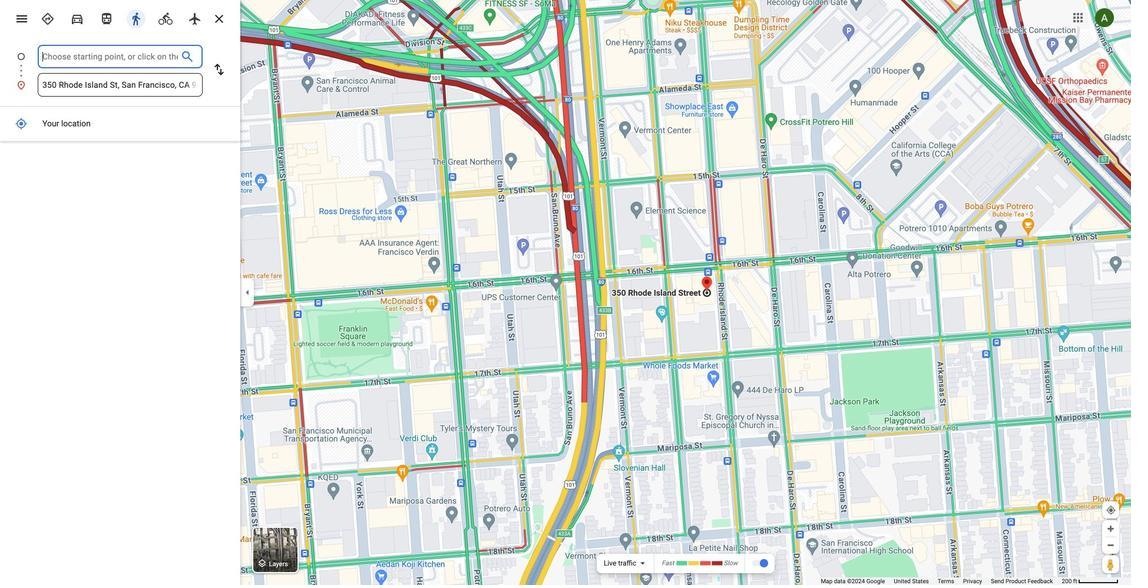 Task type: vqa. For each thing, say whether or not it's contained in the screenshot.
Bring collaboration and intelligence to other file types in the left of the page
no



Task type: locate. For each thing, give the bounding box(es) containing it.
1 none radio from the left
[[124, 7, 149, 28]]

none radio left driving option
[[35, 7, 60, 28]]

1 none field from the top
[[42, 45, 178, 68]]

0 vertical spatial none field
[[42, 45, 178, 68]]

None field
[[42, 45, 178, 68], [42, 73, 198, 97]]

 Show traffic  checkbox
[[752, 559, 769, 568]]

list inside google maps element
[[0, 45, 240, 97]]

cell
[[0, 114, 233, 133]]

none radio right best travel modes option
[[65, 7, 90, 28]]

1 vertical spatial none field
[[42, 73, 198, 97]]

none radio cycling
[[153, 7, 178, 28]]

3 none radio from the left
[[94, 7, 119, 28]]

2 none field from the top
[[42, 73, 198, 97]]

none radio driving
[[65, 7, 90, 28]]

show your location image
[[1106, 505, 1117, 516]]

none radio walking
[[124, 7, 149, 28]]

2 none radio from the left
[[65, 7, 90, 28]]

none radio best travel modes
[[35, 7, 60, 28]]

collapse side panel image
[[241, 286, 254, 299]]

none radio transit
[[94, 7, 119, 28]]

none radio left cycling radio
[[124, 7, 149, 28]]

none radio right cycling radio
[[183, 7, 207, 28]]

2 list item from the top
[[0, 73, 240, 97]]

best travel modes image
[[41, 12, 55, 26]]

list item down transit icon
[[0, 45, 240, 83]]

cycling image
[[159, 12, 173, 26]]

list item
[[0, 45, 240, 83], [0, 73, 240, 97]]

2 none radio from the left
[[153, 7, 178, 28]]

2 horizontal spatial none radio
[[183, 7, 207, 28]]

None radio
[[124, 7, 149, 28], [153, 7, 178, 28], [183, 7, 207, 28]]

Choose starting point, or click on the map... field
[[42, 50, 178, 64]]

1 horizontal spatial none radio
[[153, 7, 178, 28]]

list item down choose starting point, or click on the map... 'field'
[[0, 73, 240, 97]]

none radio right driving option
[[94, 7, 119, 28]]

cell inside google maps element
[[0, 114, 233, 133]]

0 horizontal spatial none radio
[[35, 7, 60, 28]]

3 none radio from the left
[[183, 7, 207, 28]]

none field choose starting point, or click on the map...
[[42, 45, 178, 68]]

None radio
[[35, 7, 60, 28], [65, 7, 90, 28], [94, 7, 119, 28]]

walking image
[[129, 12, 143, 26]]

none radio right walking radio
[[153, 7, 178, 28]]

option
[[604, 559, 637, 568]]

0 horizontal spatial none radio
[[124, 7, 149, 28]]

2 horizontal spatial none radio
[[94, 7, 119, 28]]

list
[[0, 45, 240, 97]]

none field up destination 350 rhode island st, san francisco, ca 94103 "field"
[[42, 45, 178, 68]]

google maps element
[[0, 0, 1132, 585]]

1 none radio from the left
[[35, 7, 60, 28]]

zoom out image
[[1107, 541, 1116, 550]]

none field down choose starting point, or click on the map... 'field'
[[42, 73, 198, 97]]

1 horizontal spatial none radio
[[65, 7, 90, 28]]



Task type: describe. For each thing, give the bounding box(es) containing it.
Destination 350 Rhode Island St, San Francisco, CA 94103 field
[[42, 78, 198, 92]]

zoom in image
[[1107, 525, 1116, 533]]

show street view coverage image
[[1103, 556, 1120, 573]]

transit image
[[100, 12, 114, 26]]

your location image
[[15, 118, 27, 130]]

driving image
[[70, 12, 84, 26]]

google account: augustus odena  
(augustus@adept.ai) image
[[1096, 8, 1115, 27]]

none radio flights
[[183, 7, 207, 28]]

flights image
[[188, 12, 202, 26]]

none field destination 350 rhode island st, san francisco, ca 94103
[[42, 73, 198, 97]]

1 list item from the top
[[0, 45, 240, 83]]



